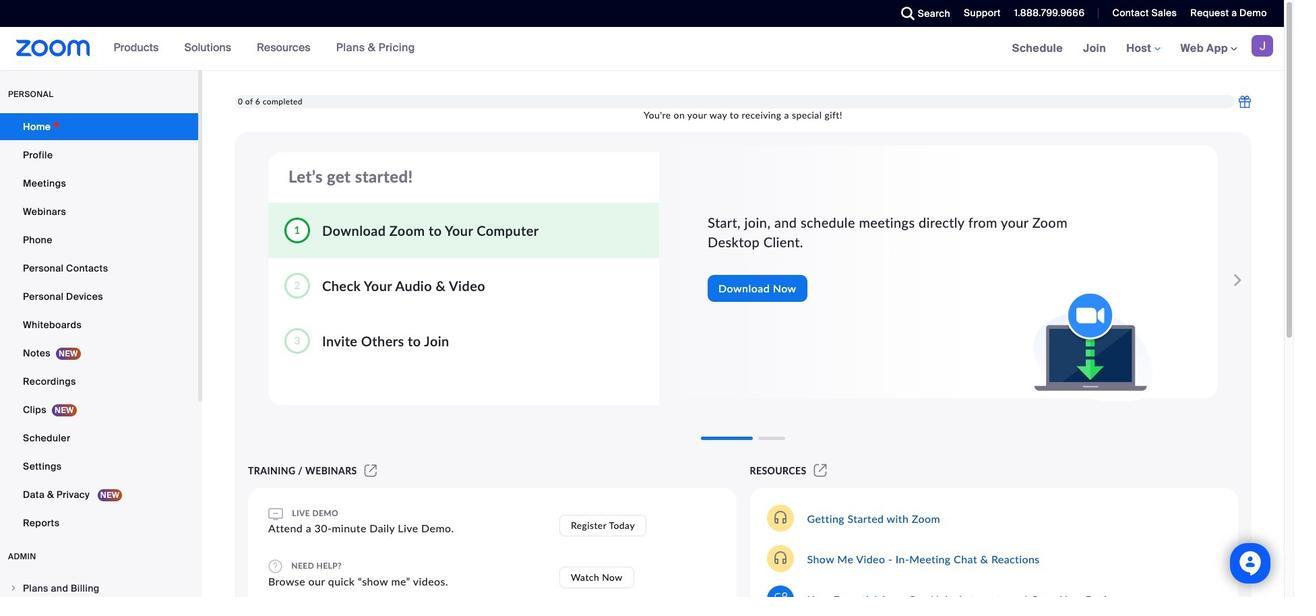 Task type: describe. For each thing, give the bounding box(es) containing it.
meetings navigation
[[1002, 27, 1284, 71]]

1 window new image from the left
[[363, 465, 379, 477]]

personal menu menu
[[0, 113, 198, 538]]

zoom logo image
[[16, 40, 90, 57]]

profile picture image
[[1252, 35, 1274, 57]]

product information navigation
[[104, 27, 425, 70]]



Task type: locate. For each thing, give the bounding box(es) containing it.
window new image
[[363, 465, 379, 477], [812, 465, 829, 477]]

2 window new image from the left
[[812, 465, 829, 477]]

1 horizontal spatial window new image
[[812, 465, 829, 477]]

next image
[[1231, 267, 1250, 294]]

0 horizontal spatial window new image
[[363, 465, 379, 477]]

banner
[[0, 27, 1284, 71]]

right image
[[9, 585, 18, 593]]

menu item
[[0, 576, 198, 597]]



Task type: vqa. For each thing, say whether or not it's contained in the screenshot.
application
no



